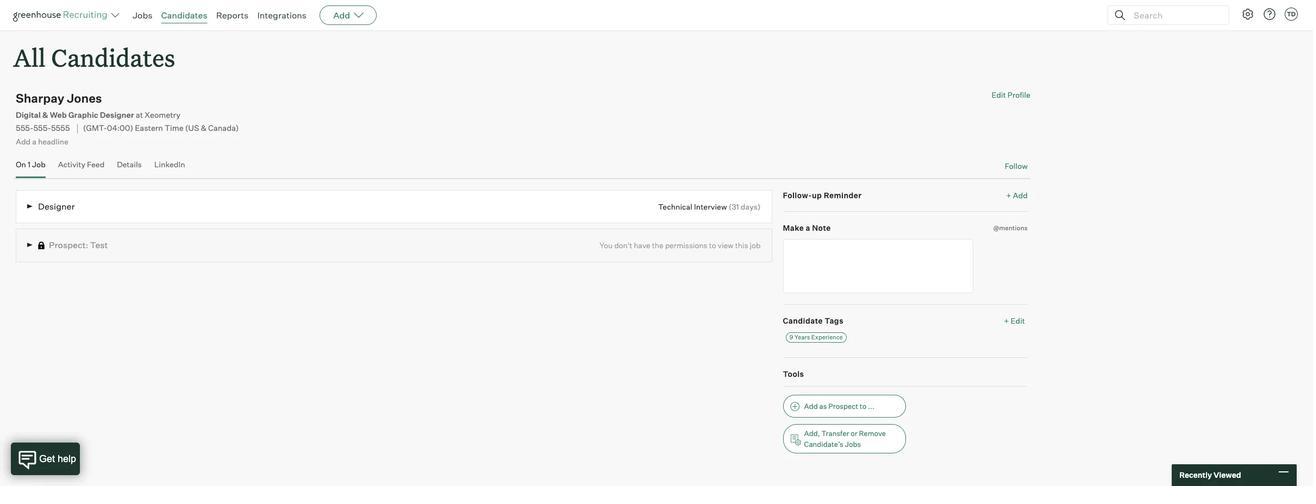 Task type: locate. For each thing, give the bounding box(es) containing it.
0 vertical spatial designer
[[100, 110, 134, 120]]

all candidates
[[13, 41, 175, 73]]

0 horizontal spatial a
[[32, 137, 36, 146]]

1 horizontal spatial &
[[201, 124, 207, 133]]

candidate
[[783, 316, 823, 325]]

designer up prospect:
[[38, 201, 75, 212]]

0 vertical spatial +
[[1007, 191, 1012, 200]]

details
[[117, 160, 142, 169]]

add as prospect to ... button
[[783, 395, 906, 418]]

reminder
[[824, 191, 862, 200]]

the
[[652, 241, 664, 250]]

tools
[[783, 370, 804, 379]]

linkedin link
[[154, 160, 185, 176]]

technical
[[658, 202, 693, 211]]

integrations
[[257, 10, 307, 21]]

years
[[795, 334, 810, 341]]

1 horizontal spatial jobs
[[845, 440, 861, 449]]

this
[[736, 241, 748, 250]]

0 horizontal spatial jobs
[[133, 10, 153, 21]]

555- down digital
[[16, 124, 33, 133]]

designer up 04:00)
[[100, 110, 134, 120]]

view
[[718, 241, 734, 250]]

jobs
[[133, 10, 153, 21], [845, 440, 861, 449]]

graphic
[[68, 110, 98, 120]]

experience
[[812, 334, 843, 341]]

edit
[[992, 90, 1006, 100], [1011, 316, 1025, 325]]

prospect
[[829, 402, 859, 411]]

edit profile link
[[992, 90, 1031, 100]]

...
[[868, 402, 875, 411]]

add,
[[804, 429, 820, 438]]

to left the ...
[[860, 402, 867, 411]]

2 555- from the left
[[33, 124, 51, 133]]

follow-up reminder
[[783, 191, 862, 200]]

candidate tags
[[783, 316, 844, 325]]

0 horizontal spatial &
[[42, 110, 48, 120]]

@mentions
[[994, 224, 1028, 232]]

canada)
[[208, 124, 239, 133]]

555-
[[16, 124, 33, 133], [33, 124, 51, 133]]

9 years experience link
[[786, 333, 847, 343]]

edit profile
[[992, 90, 1031, 100]]

1 vertical spatial jobs
[[845, 440, 861, 449]]

candidates link
[[161, 10, 208, 21]]

(gmt-
[[83, 124, 107, 133]]

to left view
[[709, 241, 716, 250]]

on
[[16, 160, 26, 169]]

prospect:
[[49, 240, 88, 251]]

0 vertical spatial edit
[[992, 90, 1006, 100]]

1 horizontal spatial edit
[[1011, 316, 1025, 325]]

1 horizontal spatial designer
[[100, 110, 134, 120]]

add inside button
[[804, 402, 818, 411]]

1 555- from the left
[[16, 124, 33, 133]]

recently viewed
[[1180, 471, 1242, 480]]

you don't have the permissions to view this job
[[600, 241, 761, 250]]

configure image
[[1242, 8, 1255, 21]]

jobs inside add, transfer or remove candidate's jobs
[[845, 440, 861, 449]]

jobs left candidates link
[[133, 10, 153, 21]]

prospect: test
[[49, 240, 108, 251]]

add inside popup button
[[333, 10, 350, 21]]

designer
[[100, 110, 134, 120], [38, 201, 75, 212]]

1 vertical spatial &
[[201, 124, 207, 133]]

days)
[[741, 202, 761, 211]]

04:00)
[[107, 124, 133, 133]]

follow-
[[783, 191, 812, 200]]

+ for + edit
[[1004, 316, 1009, 325]]

& left web on the top left of the page
[[42, 110, 48, 120]]

0 vertical spatial a
[[32, 137, 36, 146]]

make
[[783, 224, 804, 233]]

eastern
[[135, 124, 163, 133]]

1 horizontal spatial to
[[860, 402, 867, 411]]

(us
[[185, 124, 199, 133]]

add, transfer or remove candidate's jobs button
[[783, 424, 906, 454]]

make a note
[[783, 224, 831, 233]]

don't
[[614, 241, 632, 250]]

&
[[42, 110, 48, 120], [201, 124, 207, 133]]

greenhouse recruiting image
[[13, 9, 111, 22]]

1 vertical spatial to
[[860, 402, 867, 411]]

all
[[13, 41, 46, 73]]

None text field
[[783, 239, 974, 293]]

0 vertical spatial to
[[709, 241, 716, 250]]

0 vertical spatial jobs
[[133, 10, 153, 21]]

1 horizontal spatial a
[[806, 224, 811, 233]]

& right the "(us"
[[201, 124, 207, 133]]

td button
[[1285, 8, 1298, 21]]

up
[[812, 191, 822, 200]]

add, transfer or remove candidate's jobs
[[804, 429, 886, 449]]

candidates
[[161, 10, 208, 21], [51, 41, 175, 73]]

0 vertical spatial candidates
[[161, 10, 208, 21]]

designer inside the sharpay jones digital & web graphic designer at xeometry
[[100, 110, 134, 120]]

9
[[790, 334, 793, 341]]

a down 555-555-5555
[[32, 137, 36, 146]]

555-555-5555
[[16, 124, 70, 133]]

0 vertical spatial &
[[42, 110, 48, 120]]

1 vertical spatial +
[[1004, 316, 1009, 325]]

555- up add a headline
[[33, 124, 51, 133]]

candidates right jobs link
[[161, 10, 208, 21]]

0 horizontal spatial designer
[[38, 201, 75, 212]]

candidates up jones
[[51, 41, 175, 73]]

add for add
[[333, 10, 350, 21]]

jobs down or
[[845, 440, 861, 449]]

add button
[[320, 5, 377, 25]]

1 vertical spatial a
[[806, 224, 811, 233]]

0 horizontal spatial edit
[[992, 90, 1006, 100]]

+
[[1007, 191, 1012, 200], [1004, 316, 1009, 325]]

at
[[136, 110, 143, 120]]

a left 'note'
[[806, 224, 811, 233]]

1 vertical spatial candidates
[[51, 41, 175, 73]]

td button
[[1283, 5, 1301, 23]]

1 vertical spatial designer
[[38, 201, 75, 212]]



Task type: describe. For each thing, give the bounding box(es) containing it.
on 1 job
[[16, 160, 46, 169]]

sharpay jones digital & web graphic designer at xeometry
[[16, 91, 181, 120]]

remove
[[859, 429, 886, 438]]

transfer
[[822, 429, 849, 438]]

add a headline
[[16, 137, 68, 146]]

activity feed
[[58, 160, 105, 169]]

1 vertical spatial edit
[[1011, 316, 1025, 325]]

+ for + add
[[1007, 191, 1012, 200]]

add as prospect to ...
[[804, 402, 875, 411]]

job
[[750, 241, 761, 250]]

follow
[[1005, 162, 1028, 171]]

to inside button
[[860, 402, 867, 411]]

activity feed link
[[58, 160, 105, 176]]

profile
[[1008, 90, 1031, 100]]

1
[[28, 160, 30, 169]]

0 horizontal spatial to
[[709, 241, 716, 250]]

or
[[851, 429, 858, 438]]

add for add as prospect to ...
[[804, 402, 818, 411]]

you
[[600, 241, 613, 250]]

integrations link
[[257, 10, 307, 21]]

as
[[820, 402, 827, 411]]

headline
[[38, 137, 68, 146]]

sharpay
[[16, 91, 64, 106]]

job
[[32, 160, 46, 169]]

& inside the sharpay jones digital & web graphic designer at xeometry
[[42, 110, 48, 120]]

candidate's
[[804, 440, 844, 449]]

on 1 job link
[[16, 160, 46, 176]]

technical interview (31 days)
[[658, 202, 761, 211]]

5555
[[51, 124, 70, 133]]

reports link
[[216, 10, 249, 21]]

test
[[90, 240, 108, 251]]

+ add
[[1007, 191, 1028, 200]]

feed
[[87, 160, 105, 169]]

9 years experience
[[790, 334, 843, 341]]

activity
[[58, 160, 85, 169]]

digital
[[16, 110, 41, 120]]

reports
[[216, 10, 249, 21]]

(gmt-04:00) eastern time (us & canada)
[[83, 124, 239, 133]]

tags
[[825, 316, 844, 325]]

note
[[812, 224, 831, 233]]

recently
[[1180, 471, 1212, 480]]

jones
[[67, 91, 102, 106]]

@mentions link
[[994, 223, 1028, 234]]

a for add
[[32, 137, 36, 146]]

a for make
[[806, 224, 811, 233]]

xeometry
[[145, 110, 181, 120]]

Search text field
[[1131, 7, 1220, 23]]

linkedin
[[154, 160, 185, 169]]

+ edit
[[1004, 316, 1025, 325]]

details link
[[117, 160, 142, 176]]

web
[[50, 110, 67, 120]]

add for add a headline
[[16, 137, 31, 146]]

have
[[634, 241, 651, 250]]

time
[[165, 124, 184, 133]]

+ edit link
[[1002, 313, 1028, 328]]

+ add link
[[1007, 190, 1028, 201]]

jobs link
[[133, 10, 153, 21]]

interview
[[694, 202, 727, 211]]

permissions
[[665, 241, 708, 250]]

viewed
[[1214, 471, 1242, 480]]

(31
[[729, 202, 739, 211]]

td
[[1287, 10, 1296, 18]]

follow link
[[1005, 161, 1028, 172]]



Task type: vqa. For each thing, say whether or not it's contained in the screenshot.
Candidates
yes



